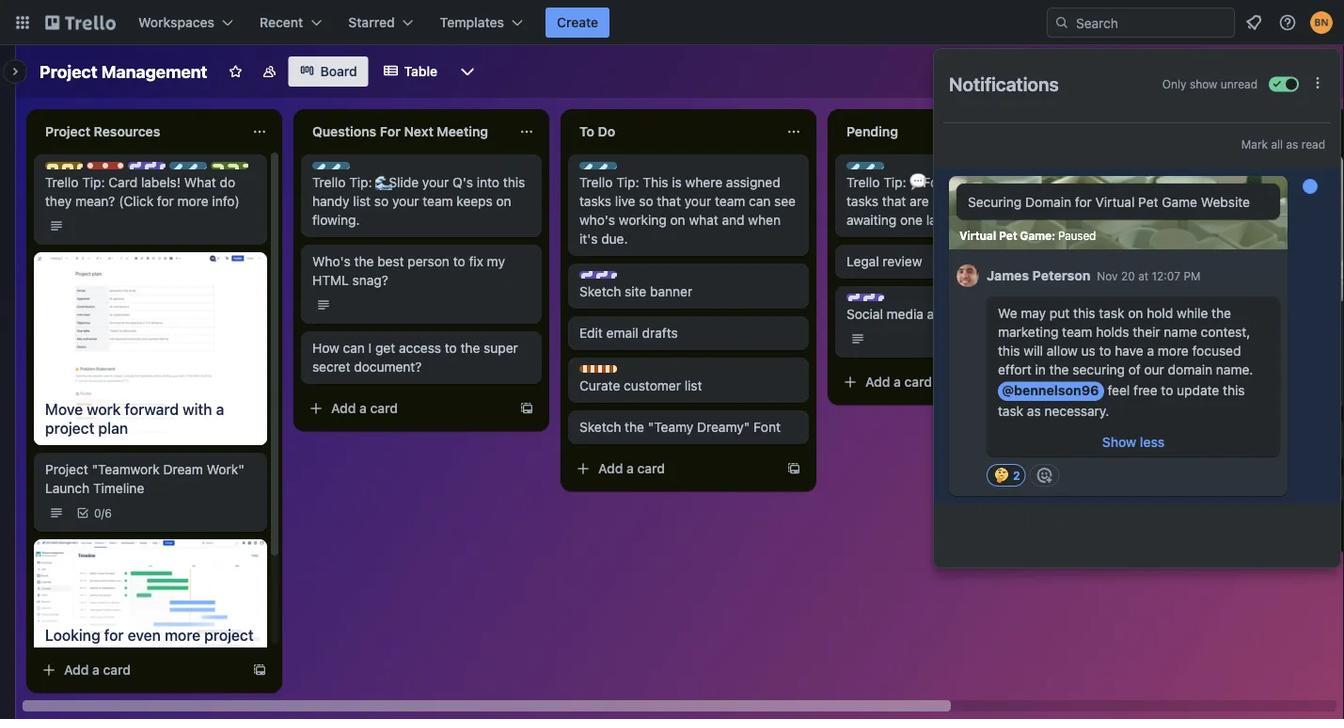 Task type: vqa. For each thing, say whether or not it's contained in the screenshot.
Color: purple, title: "Design Team" element to the right
yes



Task type: describe. For each thing, give the bounding box(es) containing it.
to inside who's the best person to fix my html snag?
[[453, 254, 466, 269]]

tip for trello tip: 💬for those in-between tasks that are almost done but also awaiting one last step.
[[899, 163, 916, 176]]

freelancer contracts link
[[1114, 437, 1333, 455]]

this inside feel free to update this task as necessary.
[[1224, 383, 1246, 398]]

color: sky, title: "trello tip" element for questions for next meeting
[[312, 162, 382, 176]]

automation image
[[1075, 56, 1101, 83]]

task inside we may put this task on hold while the marketing team holds their name contest, this will allow us to have a more focused effort in the securing of our domain name. @bennelson96
[[1100, 305, 1125, 321]]

team for into
[[423, 193, 453, 209]]

more inside looking for even more project management features?
[[165, 626, 201, 644]]

move
[[45, 400, 83, 418]]

team for heavy
[[1114, 359, 1145, 375]]

contest,
[[1202, 324, 1251, 340]]

website
[[1202, 194, 1251, 210]]

1 vertical spatial pet
[[999, 229, 1018, 242]]

who's the best person to fix my html snag? link
[[312, 252, 531, 290]]

dreamy"
[[697, 419, 750, 435]]

secret
[[312, 359, 351, 375]]

those for almost
[[947, 175, 981, 190]]

on inside trello tip trello tip: 🌊slide your q's into this handy list so your team keeps on flowing.
[[496, 193, 512, 209]]

create from template… image for also
[[1054, 375, 1069, 390]]

handy
[[312, 193, 350, 209]]

peterson
[[1033, 268, 1091, 283]]

your left q's on the left of the page
[[422, 175, 449, 190]]

feel free to update this task as necessary.
[[999, 383, 1246, 419]]

0 horizontal spatial design
[[147, 163, 185, 176]]

ben nelson (bennelson96) image
[[1195, 58, 1221, 85]]

color: orange, title: "one more step" element
[[580, 365, 617, 373]]

show
[[1103, 434, 1137, 450]]

templates button
[[429, 8, 535, 38]]

the left the "teamy at the bottom of the page
[[625, 419, 645, 435]]

project for project "teamwork dream work" launch timeline
[[45, 462, 88, 477]]

open information menu image
[[1279, 13, 1298, 32]]

"teamwork
[[92, 462, 160, 477]]

update
[[1178, 383, 1220, 398]]

Questions For Next Meeting text field
[[301, 117, 508, 147]]

sketch inside design team sketch site banner
[[580, 284, 621, 299]]

tip: inside trello tip trello tip: splash those redtape- heavy issues that are slowing your team down here.
[[1151, 321, 1174, 337]]

q's
[[453, 175, 473, 190]]

add a card button for flowing.
[[301, 393, 512, 424]]

color: yellow, title: "copy request" element
[[45, 162, 83, 169]]

workspaces
[[138, 15, 215, 30]]

domain
[[1169, 362, 1213, 377]]

customer
[[624, 378, 681, 393]]

board
[[320, 64, 357, 79]]

how can i get access to the super secret document? link
[[312, 339, 531, 376]]

filters button
[[1108, 56, 1181, 87]]

their
[[1133, 324, 1161, 340]]

management
[[101, 61, 208, 81]]

forward
[[125, 400, 179, 418]]

curate customer list
[[580, 378, 703, 393]]

💬for
[[910, 175, 943, 190]]

who's
[[580, 212, 616, 228]]

working
[[619, 212, 667, 228]]

for
[[380, 124, 401, 139]]

snag?
[[353, 272, 389, 288]]

move work forward with a project plan link
[[34, 392, 267, 445]]

the inside the how can i get access to the super secret document?
[[461, 340, 480, 356]]

2 horizontal spatial for
[[1076, 194, 1092, 210]]

tasks for that
[[847, 193, 879, 209]]

create from template… image for can
[[787, 461, 802, 476]]

james peterson (jamespeterson93) image
[[957, 262, 980, 290]]

step.
[[952, 212, 982, 228]]

6
[[105, 506, 112, 519]]

so inside trello tip trello tip: this is where assigned tasks live so that your team can see who's working on what and when it's due.
[[639, 193, 654, 209]]

the inside who's the best person to fix my html snag?
[[354, 254, 374, 269]]

do
[[598, 124, 616, 139]]

star or unstar board image
[[228, 64, 243, 79]]

banner
[[650, 284, 693, 299]]

a inside we may put this task on hold while the marketing team holds their name contest, this will allow us to have a more focused effort in the securing of our domain name. @bennelson96
[[1148, 343, 1155, 359]]

here.
[[1185, 359, 1216, 375]]

keeps
[[457, 193, 493, 209]]

show
[[1190, 78, 1218, 91]]

add a card for flowing.
[[331, 400, 398, 416]]

power ups image
[[1048, 64, 1063, 79]]

add a card button for who's
[[568, 454, 779, 484]]

also
[[1035, 193, 1060, 209]]

free
[[1134, 383, 1158, 398]]

mark
[[1242, 137, 1269, 151]]

to
[[580, 124, 595, 139]]

tip up info)
[[222, 163, 239, 176]]

where
[[686, 175, 723, 190]]

design for sketch
[[599, 272, 636, 285]]

trello tip: card labels! what do they mean? (click for more info) link
[[45, 173, 256, 211]]

0 notifications image
[[1243, 11, 1266, 34]]

due.
[[602, 231, 628, 247]]

the up contest,
[[1212, 305, 1232, 321]]

a for trello tip: card labels! what do they mean? (click for more info)
[[92, 662, 100, 678]]

ben nelson (bennelson96) image
[[1311, 11, 1334, 34]]

one
[[901, 212, 923, 228]]

that for issues
[[1196, 340, 1220, 356]]

are for slowing
[[1223, 340, 1242, 356]]

sketch the "teamy dreamy" font link
[[580, 418, 798, 437]]

splash
[[1178, 321, 1218, 337]]

legal
[[847, 254, 880, 269]]

and
[[722, 212, 745, 228]]

To Do text field
[[568, 117, 776, 147]]

that inside trello tip trello tip: this is where assigned tasks live so that your team can see who's working on what and when it's due.
[[657, 193, 681, 209]]

james peterson button
[[987, 268, 1091, 283]]

1 vertical spatial game
[[1021, 229, 1052, 242]]

nov
[[1098, 270, 1119, 283]]

trello tip: this is where assigned tasks live so that your team can see who's working on what and when it's due. link
[[580, 173, 798, 248]]

board link
[[288, 56, 369, 87]]

while
[[1177, 305, 1209, 321]]

will
[[1024, 343, 1044, 359]]

in-
[[985, 175, 1001, 190]]

securing domain for virtual pet game website
[[968, 194, 1251, 210]]

add a card for one
[[866, 374, 933, 390]]

focused
[[1193, 343, 1242, 359]]

a for trello tip: this is where assigned tasks live so that your team can see who's working on what and when it's due.
[[627, 461, 634, 476]]

share button
[[1227, 56, 1301, 87]]

but
[[1011, 193, 1031, 209]]

curate customer list link
[[580, 376, 798, 395]]

trello tip halp
[[188, 163, 255, 176]]

trello tip: card labels! what do they mean? (click for more info)
[[45, 175, 240, 209]]

create button
[[546, 8, 610, 38]]

to do
[[580, 124, 616, 139]]

budget approval link
[[1114, 478, 1333, 497]]

are for almost
[[910, 193, 929, 209]]

design for social
[[866, 295, 904, 308]]

as inside button
[[1287, 137, 1299, 151]]

do
[[220, 175, 235, 190]]

templates
[[440, 15, 504, 30]]

1 vertical spatial list
[[685, 378, 703, 393]]

this right put
[[1074, 305, 1096, 321]]

best
[[378, 254, 404, 269]]

create from template… image
[[520, 401, 535, 416]]

super
[[484, 340, 518, 356]]

notifications
[[950, 72, 1060, 95]]

drafts
[[642, 325, 678, 341]]

launch
[[45, 480, 90, 496]]

project "teamwork dream work" launch timeline
[[45, 462, 244, 496]]

my
[[487, 254, 505, 269]]

mark all as read button
[[1242, 135, 1326, 153]]

pet inside securing domain for virtual pet game website link
[[1139, 194, 1159, 210]]

add a card button down the even
[[34, 655, 245, 685]]

those for slowing
[[1222, 321, 1256, 337]]

your for issues
[[1295, 340, 1322, 356]]

back to home image
[[45, 8, 116, 38]]

recent button
[[249, 8, 333, 38]]

add for one
[[866, 374, 891, 390]]

looking
[[45, 626, 100, 644]]

looking for even more project management features? link
[[34, 618, 267, 671]]

resources
[[94, 124, 160, 139]]

a inside move work forward with a project plan
[[216, 400, 224, 418]]

almost
[[933, 193, 974, 209]]



Task type: locate. For each thing, give the bounding box(es) containing it.
put
[[1050, 305, 1070, 321]]

1 so from the left
[[374, 193, 389, 209]]

team inside trello tip trello tip: splash those redtape- heavy issues that are slowing your team down here.
[[1114, 359, 1145, 375]]

2 horizontal spatial design
[[866, 295, 904, 308]]

team inside trello tip trello tip: this is where assigned tasks live so that your team can see who's working on what and when it's due.
[[715, 193, 746, 209]]

tip: inside trello tip trello tip: this is where assigned tasks live so that your team can see who's working on what and when it's due.
[[617, 175, 640, 190]]

social media assets link
[[847, 305, 1065, 324]]

a down the sketch the "teamy dreamy" font
[[627, 461, 634, 476]]

your inside trello tip trello tip: this is where assigned tasks live so that your team can see who's working on what and when it's due.
[[685, 193, 712, 209]]

add a card down media
[[866, 374, 933, 390]]

your inside trello tip trello tip: splash those redtape- heavy issues that are slowing your team down here.
[[1295, 340, 1322, 356]]

as inside feel free to update this task as necessary.
[[1028, 403, 1042, 419]]

1 horizontal spatial on
[[671, 212, 686, 228]]

1 vertical spatial design
[[599, 272, 636, 285]]

are down 💬for
[[910, 193, 929, 209]]

color: sky, title: "trello tip" element for pending
[[847, 162, 916, 176]]

0 horizontal spatial are
[[910, 193, 929, 209]]

"teamy
[[648, 419, 694, 435]]

0 vertical spatial as
[[1287, 137, 1299, 151]]

this down name.
[[1224, 383, 1246, 398]]

slowing
[[1246, 340, 1292, 356]]

tip: for trello tip: 🌊slide your q's into this handy list so your team keeps on flowing.
[[349, 175, 372, 190]]

0 horizontal spatial that
[[657, 193, 681, 209]]

the
[[354, 254, 374, 269], [1212, 305, 1232, 321], [461, 340, 480, 356], [1050, 362, 1070, 377], [625, 419, 645, 435]]

2 horizontal spatial that
[[1196, 340, 1220, 356]]

add a card button down the "teamy at the bottom of the page
[[568, 454, 779, 484]]

1 horizontal spatial for
[[157, 193, 174, 209]]

0 horizontal spatial for
[[104, 626, 124, 644]]

are inside trello tip trello tip: splash those redtape- heavy issues that are slowing your team down here.
[[1223, 340, 1242, 356]]

add for flowing.
[[331, 400, 356, 416]]

marketing
[[999, 324, 1059, 340]]

color: sky, title: "trello tip" element for to do
[[580, 162, 649, 176]]

tasks
[[580, 193, 612, 209], [847, 193, 879, 209]]

on down into
[[496, 193, 512, 209]]

2 vertical spatial color: purple, title: "design team" element
[[847, 294, 936, 308]]

paused
[[1059, 229, 1097, 242]]

1 vertical spatial project
[[45, 124, 90, 139]]

0 / 6
[[94, 506, 112, 519]]

to inside the how can i get access to the super secret document?
[[445, 340, 457, 356]]

0 vertical spatial more
[[178, 193, 209, 209]]

tip for trello tip: 🌊slide your q's into this handy list so your team keeps on flowing.
[[365, 163, 382, 176]]

2 horizontal spatial create from template… image
[[1054, 375, 1069, 390]]

work"
[[207, 462, 244, 477]]

1 vertical spatial virtual
[[960, 229, 997, 242]]

team down q's on the left of the page
[[423, 193, 453, 209]]

design inside design team sketch site banner
[[599, 272, 636, 285]]

tip: up handy on the top left
[[349, 175, 372, 190]]

1 horizontal spatial list
[[685, 378, 703, 393]]

project resources
[[45, 124, 160, 139]]

tip: down hold
[[1151, 321, 1174, 337]]

0 vertical spatial are
[[910, 193, 929, 209]]

the up 'snag?'
[[354, 254, 374, 269]]

1 horizontal spatial are
[[1223, 340, 1242, 356]]

pet down securing
[[999, 229, 1018, 242]]

0 vertical spatial project
[[40, 61, 97, 81]]

card for who's
[[638, 461, 665, 476]]

team for sketch
[[639, 272, 669, 285]]

color: lime, title: "halp" element
[[211, 162, 255, 176]]

can inside the how can i get access to the super secret document?
[[343, 340, 365, 356]]

1 vertical spatial more
[[1158, 343, 1189, 359]]

awaiting
[[847, 212, 897, 228]]

1 vertical spatial project
[[204, 626, 254, 644]]

team down review
[[907, 295, 936, 308]]

tasks for live
[[580, 193, 612, 209]]

project management
[[40, 61, 208, 81]]

your down redtape-
[[1295, 340, 1322, 356]]

0 vertical spatial project
[[45, 419, 95, 437]]

1 tasks from the left
[[580, 193, 612, 209]]

team inside trello tip trello tip: 🌊slide your q's into this handy list so your team keeps on flowing.
[[423, 193, 453, 209]]

of
[[1129, 362, 1141, 377]]

(click
[[119, 193, 154, 209]]

they
[[45, 193, 72, 209]]

game left website
[[1163, 194, 1198, 210]]

more down "what"
[[178, 193, 209, 209]]

list inside trello tip trello tip: 🌊slide your q's into this handy list so your team keeps on flowing.
[[353, 193, 371, 209]]

your up the what on the top right of page
[[685, 193, 712, 209]]

tip inside trello tip trello tip: 💬for those in-between tasks that are almost done but also awaiting one last step.
[[899, 163, 916, 176]]

team for social
[[907, 295, 936, 308]]

create from template… image
[[1054, 375, 1069, 390], [787, 461, 802, 476], [252, 663, 267, 678]]

as right all on the top of page
[[1287, 137, 1299, 151]]

this up effort
[[999, 343, 1021, 359]]

your down 🌊slide
[[392, 193, 419, 209]]

tip inside trello tip trello tip: splash those redtape- heavy issues that are slowing your team down here.
[[1167, 310, 1184, 323]]

add a card button for one
[[836, 367, 1047, 397]]

customize views image
[[458, 62, 477, 81]]

0 horizontal spatial virtual
[[960, 229, 997, 242]]

0 horizontal spatial pet
[[999, 229, 1018, 242]]

add a card down the "teamy at the bottom of the page
[[599, 461, 665, 476]]

1 vertical spatial those
[[1222, 321, 1256, 337]]

those up almost
[[947, 175, 981, 190]]

1 horizontal spatial game
[[1163, 194, 1198, 210]]

tasks inside trello tip trello tip: this is where assigned tasks live so that your team can see who's working on what and when it's due.
[[580, 193, 612, 209]]

2 so from the left
[[639, 193, 654, 209]]

more inside we may put this task on hold while the marketing team holds their name contest, this will allow us to have a more focused effort in the securing of our domain name. @bennelson96
[[1158, 343, 1189, 359]]

share
[[1253, 64, 1289, 79]]

tip: inside the trello tip: card labels! what do they mean? (click for more info)
[[82, 175, 105, 190]]

add down "secret"
[[331, 400, 356, 416]]

those inside trello tip trello tip: 💬for those in-between tasks that are almost done but also awaiting one last step.
[[947, 175, 981, 190]]

1 vertical spatial on
[[671, 212, 686, 228]]

to right us
[[1100, 343, 1112, 359]]

project inside move work forward with a project plan
[[45, 419, 95, 437]]

for up management
[[104, 626, 124, 644]]

0 vertical spatial virtual
[[1096, 194, 1135, 210]]

1 horizontal spatial color: purple, title: "design team" element
[[580, 271, 669, 285]]

to right access
[[445, 340, 457, 356]]

can left i
[[343, 340, 365, 356]]

🌊slide
[[376, 175, 419, 190]]

add a card down looking
[[64, 662, 131, 678]]

i
[[369, 340, 372, 356]]

list right handy on the top left
[[353, 193, 371, 209]]

project up color: yellow, title: "copy request" element
[[45, 124, 90, 139]]

done
[[977, 193, 1008, 209]]

1 horizontal spatial so
[[639, 193, 654, 209]]

a right with
[[216, 400, 224, 418]]

that down is
[[657, 193, 681, 209]]

0 horizontal spatial tasks
[[580, 193, 612, 209]]

tip inside trello tip trello tip: 🌊slide your q's into this handy list so your team keeps on flowing.
[[365, 163, 382, 176]]

add a card button down document?
[[301, 393, 512, 424]]

0
[[94, 506, 101, 519]]

workspace visible image
[[262, 64, 277, 79]]

add a card button
[[836, 367, 1047, 397], [301, 393, 512, 424], [568, 454, 779, 484], [34, 655, 245, 685]]

1 vertical spatial as
[[1028, 403, 1042, 419]]

add a card down document?
[[331, 400, 398, 416]]

project for project management
[[40, 61, 97, 81]]

your for this
[[392, 193, 419, 209]]

down
[[1148, 359, 1181, 375]]

tip inside trello tip trello tip: this is where assigned tasks live so that your team can see who's working on what and when it's due.
[[632, 163, 649, 176]]

/
[[101, 506, 105, 519]]

so inside trello tip trello tip: 🌊slide your q's into this handy list so your team keeps on flowing.
[[374, 193, 389, 209]]

name
[[1165, 324, 1198, 340]]

team down the have
[[1114, 359, 1145, 375]]

0 vertical spatial create from template… image
[[1054, 375, 1069, 390]]

tip up live
[[632, 163, 649, 176]]

1 vertical spatial task
[[999, 403, 1024, 419]]

the right in
[[1050, 362, 1070, 377]]

list right customer at the bottom
[[685, 378, 703, 393]]

add down social
[[866, 374, 891, 390]]

1 vertical spatial can
[[343, 340, 365, 356]]

media
[[887, 306, 924, 322]]

the left super
[[461, 340, 480, 356]]

0 horizontal spatial can
[[343, 340, 365, 356]]

starred
[[349, 15, 395, 30]]

have
[[1116, 343, 1144, 359]]

tasks up awaiting
[[847, 193, 879, 209]]

Pending text field
[[836, 117, 1043, 147]]

2 horizontal spatial on
[[1129, 305, 1144, 321]]

tip: up live
[[617, 175, 640, 190]]

card down media
[[905, 374, 933, 390]]

sketch the "teamy dreamy" font
[[580, 419, 781, 435]]

project up launch
[[45, 462, 88, 477]]

card down document?
[[370, 400, 398, 416]]

add down looking
[[64, 662, 89, 678]]

card down the "teamy at the bottom of the page
[[638, 461, 665, 476]]

workspaces button
[[127, 8, 245, 38]]

tip: inside trello tip trello tip: 💬for those in-between tasks that are almost done but also awaiting one last step.
[[884, 175, 907, 190]]

virtual up paused
[[1096, 194, 1135, 210]]

tip: left 💬for
[[884, 175, 907, 190]]

1 horizontal spatial create from template… image
[[787, 461, 802, 476]]

last
[[927, 212, 949, 228]]

how can i get access to the super secret document?
[[312, 340, 518, 375]]

0 horizontal spatial team
[[188, 163, 217, 176]]

font
[[754, 419, 781, 435]]

primary element
[[0, 0, 1345, 45]]

0 horizontal spatial task
[[999, 403, 1024, 419]]

effort
[[999, 362, 1032, 377]]

20
[[1122, 270, 1136, 283]]

0 horizontal spatial so
[[374, 193, 389, 209]]

our
[[1145, 362, 1165, 377]]

on inside we may put this task on hold while the marketing team holds their name contest, this will allow us to have a more focused effort in the securing of our domain name. @bennelson96
[[1129, 305, 1144, 321]]

team up us
[[1063, 324, 1093, 340]]

1 horizontal spatial pet
[[1139, 194, 1159, 210]]

next
[[404, 124, 434, 139]]

project inside the project "teamwork dream work" launch timeline
[[45, 462, 88, 477]]

sketch left site
[[580, 284, 621, 299]]

contracts
[[1182, 438, 1240, 454]]

this inside trello tip trello tip: 🌊slide your q's into this handy list so your team keeps on flowing.
[[503, 175, 525, 190]]

0 horizontal spatial those
[[947, 175, 981, 190]]

to inside we may put this task on hold while the marketing team holds their name contest, this will allow us to have a more focused effort in the securing of our domain name. @bennelson96
[[1100, 343, 1112, 359]]

card for flowing.
[[370, 400, 398, 416]]

2 vertical spatial team
[[907, 295, 936, 308]]

2 vertical spatial create from template… image
[[252, 663, 267, 678]]

1 horizontal spatial that
[[883, 193, 907, 209]]

those inside trello tip trello tip: splash those redtape- heavy issues that are slowing your team down here.
[[1222, 321, 1256, 337]]

tasks inside trello tip trello tip: 💬for those in-between tasks that are almost done but also awaiting one last step.
[[847, 193, 879, 209]]

1 horizontal spatial team
[[639, 272, 669, 285]]

to left fix
[[453, 254, 466, 269]]

0 vertical spatial team
[[188, 163, 217, 176]]

that up here.
[[1196, 340, 1220, 356]]

2 vertical spatial on
[[1129, 305, 1144, 321]]

those up 'focused'
[[1222, 321, 1256, 337]]

only
[[1163, 78, 1187, 91]]

for down labels!
[[157, 193, 174, 209]]

for inside the trello tip: card labels! what do they mean? (click for more info)
[[157, 193, 174, 209]]

edit
[[580, 325, 603, 341]]

2 horizontal spatial color: purple, title: "design team" element
[[847, 294, 936, 308]]

add a card button down assets
[[836, 367, 1047, 397]]

team inside we may put this task on hold while the marketing team holds their name contest, this will allow us to have a more focused effort in the securing of our domain name. @bennelson96
[[1063, 324, 1093, 340]]

1 sketch from the top
[[580, 284, 621, 299]]

0 vertical spatial game
[[1163, 194, 1198, 210]]

project down move
[[45, 419, 95, 437]]

more up features?
[[165, 626, 201, 644]]

to
[[453, 254, 466, 269], [445, 340, 457, 356], [1100, 343, 1112, 359], [1162, 383, 1174, 398]]

2 horizontal spatial team
[[907, 295, 936, 308]]

on left the what on the top right of page
[[671, 212, 686, 228]]

task up holds at the right
[[1100, 305, 1125, 321]]

1 horizontal spatial task
[[1100, 305, 1125, 321]]

tip: for trello tip: this is where assigned tasks live so that your team can see who's working on what and when it's due.
[[617, 175, 640, 190]]

that inside trello tip trello tip: splash those redtape- heavy issues that are slowing your team down here.
[[1196, 340, 1220, 356]]

more inside the trello tip: card labels! what do they mean? (click for more info)
[[178, 193, 209, 209]]

tip down 'for'
[[365, 163, 382, 176]]

this right into
[[503, 175, 525, 190]]

read
[[1302, 137, 1326, 151]]

task inside feel free to update this task as necessary.
[[999, 403, 1024, 419]]

between
[[1001, 175, 1053, 190]]

0 horizontal spatial on
[[496, 193, 512, 209]]

add down the sketch the "teamy dreamy" font
[[599, 461, 623, 476]]

0 horizontal spatial as
[[1028, 403, 1042, 419]]

color: purple, title: "design team" element for social media assets
[[847, 294, 936, 308]]

a down document?
[[360, 400, 367, 416]]

us
[[1082, 343, 1096, 359]]

0 horizontal spatial game
[[1021, 229, 1052, 242]]

recent
[[260, 15, 303, 30]]

for inside looking for even more project management features?
[[104, 626, 124, 644]]

2 vertical spatial design
[[866, 295, 904, 308]]

card down the even
[[103, 662, 131, 678]]

2 vertical spatial more
[[165, 626, 201, 644]]

0 vertical spatial color: purple, title: "design team" element
[[128, 162, 217, 176]]

table
[[404, 64, 438, 79]]

color: red, title: "priority" element
[[87, 162, 145, 176]]

who's the best person to fix my html snag?
[[312, 254, 505, 288]]

1 vertical spatial color: purple, title: "design team" element
[[580, 271, 669, 285]]

show menu image
[[1310, 62, 1329, 81]]

0 horizontal spatial color: purple, title: "design team" element
[[128, 162, 217, 176]]

0 vertical spatial design
[[147, 163, 185, 176]]

so down 🌊slide
[[374, 193, 389, 209]]

a down media
[[894, 374, 902, 390]]

pet up at
[[1139, 194, 1159, 210]]

on up their
[[1129, 305, 1144, 321]]

tip: inside trello tip trello tip: 🌊slide your q's into this handy list so your team keeps on flowing.
[[349, 175, 372, 190]]

0 vertical spatial pet
[[1139, 194, 1159, 210]]

color: purple, title: "design team" element for sketch site banner
[[580, 271, 669, 285]]

tip for trello tip: this is where assigned tasks live so that your team can see who's working on what and when it's due.
[[632, 163, 649, 176]]

project down back to home image
[[40, 61, 97, 81]]

calendar power-up image
[[1013, 63, 1028, 78]]

project for project resources
[[45, 124, 90, 139]]

a for trello tip: 💬for those in-between tasks that are almost done but also awaiting one last step.
[[894, 374, 902, 390]]

1 horizontal spatial project
[[204, 626, 254, 644]]

with
[[183, 400, 212, 418]]

that up "one" at the top
[[883, 193, 907, 209]]

so up working
[[639, 193, 654, 209]]

mean?
[[75, 193, 115, 209]]

issues
[[1154, 340, 1192, 356]]

pm
[[1184, 270, 1201, 283]]

1 vertical spatial sketch
[[580, 419, 621, 435]]

sketch
[[580, 284, 621, 299], [580, 419, 621, 435]]

sketch down curate
[[580, 419, 621, 435]]

team left the do
[[188, 163, 217, 176]]

2 tasks from the left
[[847, 193, 879, 209]]

name.
[[1217, 362, 1254, 377]]

1 vertical spatial create from template… image
[[787, 461, 802, 476]]

see
[[775, 193, 796, 209]]

1 horizontal spatial can
[[749, 193, 771, 209]]

:
[[1052, 229, 1056, 242]]

team inside design team sketch site banner
[[639, 272, 669, 285]]

0 horizontal spatial create from template… image
[[252, 663, 267, 678]]

trello inside the trello tip: card labels! what do they mean? (click for more info)
[[45, 175, 79, 190]]

design inside design team social media assets
[[866, 295, 904, 308]]

0 horizontal spatial list
[[353, 193, 371, 209]]

your for tasks
[[685, 193, 712, 209]]

team up and
[[715, 193, 746, 209]]

can inside trello tip trello tip: this is where assigned tasks live so that your team can see who's working on what and when it's due.
[[749, 193, 771, 209]]

tasks up who's
[[580, 193, 612, 209]]

that for tasks
[[883, 193, 907, 209]]

move work forward with a project plan
[[45, 400, 224, 437]]

0 vertical spatial sketch
[[580, 284, 621, 299]]

tip up name
[[1167, 310, 1184, 323]]

team
[[423, 193, 453, 209], [715, 193, 746, 209], [1063, 324, 1093, 340], [1114, 359, 1145, 375]]

project "teamwork dream work" launch timeline link
[[45, 460, 256, 498]]

what
[[689, 212, 719, 228]]

pet
[[1139, 194, 1159, 210], [999, 229, 1018, 242]]

1 vertical spatial are
[[1223, 340, 1242, 356]]

Search field
[[1070, 8, 1235, 37]]

a up our
[[1148, 343, 1155, 359]]

heavy
[[1114, 340, 1150, 356]]

1 horizontal spatial as
[[1287, 137, 1299, 151]]

1 horizontal spatial virtual
[[1096, 194, 1135, 210]]

for up paused
[[1076, 194, 1092, 210]]

task down effort
[[999, 403, 1024, 419]]

can up the when
[[749, 193, 771, 209]]

virtual down step.
[[960, 229, 997, 242]]

project inside looking for even more project management features?
[[204, 626, 254, 644]]

team for assigned
[[715, 193, 746, 209]]

1 horizontal spatial tasks
[[847, 193, 879, 209]]

add a card for who's
[[599, 461, 665, 476]]

tip down pending text box
[[899, 163, 916, 176]]

tip: for trello tip: 💬for those in-between tasks that are almost done but also awaiting one last step.
[[884, 175, 907, 190]]

1 horizontal spatial design
[[599, 272, 636, 285]]

looking for even more project management features?
[[45, 626, 254, 663]]

add for who's
[[599, 461, 623, 476]]

color: purple, title: "design team" element
[[128, 162, 217, 176], [580, 271, 669, 285], [847, 294, 936, 308]]

search image
[[1055, 15, 1070, 30]]

color: sky, title: "trello tip" element
[[169, 162, 239, 176], [312, 162, 382, 176], [580, 162, 649, 176], [847, 162, 916, 176], [1114, 309, 1184, 323]]

person
[[408, 254, 450, 269]]

that inside trello tip trello tip: 💬for those in-between tasks that are almost done but also awaiting one last step.
[[883, 193, 907, 209]]

more up down
[[1158, 343, 1189, 359]]

1 vertical spatial team
[[639, 272, 669, 285]]

0 vertical spatial list
[[353, 193, 371, 209]]

0 horizontal spatial project
[[45, 419, 95, 437]]

project up features?
[[204, 626, 254, 644]]

timeline
[[93, 480, 144, 496]]

feel
[[1108, 383, 1131, 398]]

to inside feel free to update this task as necessary.
[[1162, 383, 1174, 398]]

james
[[987, 268, 1030, 283]]

to right free
[[1162, 383, 1174, 398]]

Board name text field
[[30, 56, 217, 87]]

game down domain
[[1021, 229, 1052, 242]]

a for trello tip: 🌊slide your q's into this handy list so your team keeps on flowing.
[[360, 400, 367, 416]]

2 sketch from the top
[[580, 419, 621, 435]]

on inside trello tip trello tip: this is where assigned tasks live so that your team can see who's working on what and when it's due.
[[671, 212, 686, 228]]

trello tip trello tip: 💬for those in-between tasks that are almost done but also awaiting one last step.
[[847, 163, 1060, 228]]

budget approval
[[1114, 479, 1214, 495]]

are inside trello tip trello tip: 💬for those in-between tasks that are almost done but also awaiting one last step.
[[910, 193, 929, 209]]

sketch site banner link
[[580, 282, 798, 301]]

labels!
[[141, 175, 181, 190]]

on
[[496, 193, 512, 209], [671, 212, 686, 228], [1129, 305, 1144, 321]]

Project Resources text field
[[34, 117, 241, 147]]

as down @bennelson96
[[1028, 403, 1042, 419]]

2 vertical spatial project
[[45, 462, 88, 477]]

0 vertical spatial can
[[749, 193, 771, 209]]

0 vertical spatial on
[[496, 193, 512, 209]]

team up drafts
[[639, 272, 669, 285]]

pending
[[847, 124, 899, 139]]

task
[[1100, 305, 1125, 321], [999, 403, 1024, 419]]

even
[[128, 626, 161, 644]]

info)
[[212, 193, 240, 209]]

a down looking
[[92, 662, 100, 678]]

are down contest,
[[1223, 340, 1242, 356]]

0 vertical spatial task
[[1100, 305, 1125, 321]]

0 vertical spatial those
[[947, 175, 981, 190]]

unread
[[1221, 78, 1258, 91]]

1
[[1137, 385, 1142, 398]]

1 horizontal spatial those
[[1222, 321, 1256, 337]]

team inside design team social media assets
[[907, 295, 936, 308]]

card for one
[[905, 374, 933, 390]]

tip: up mean?
[[82, 175, 105, 190]]



